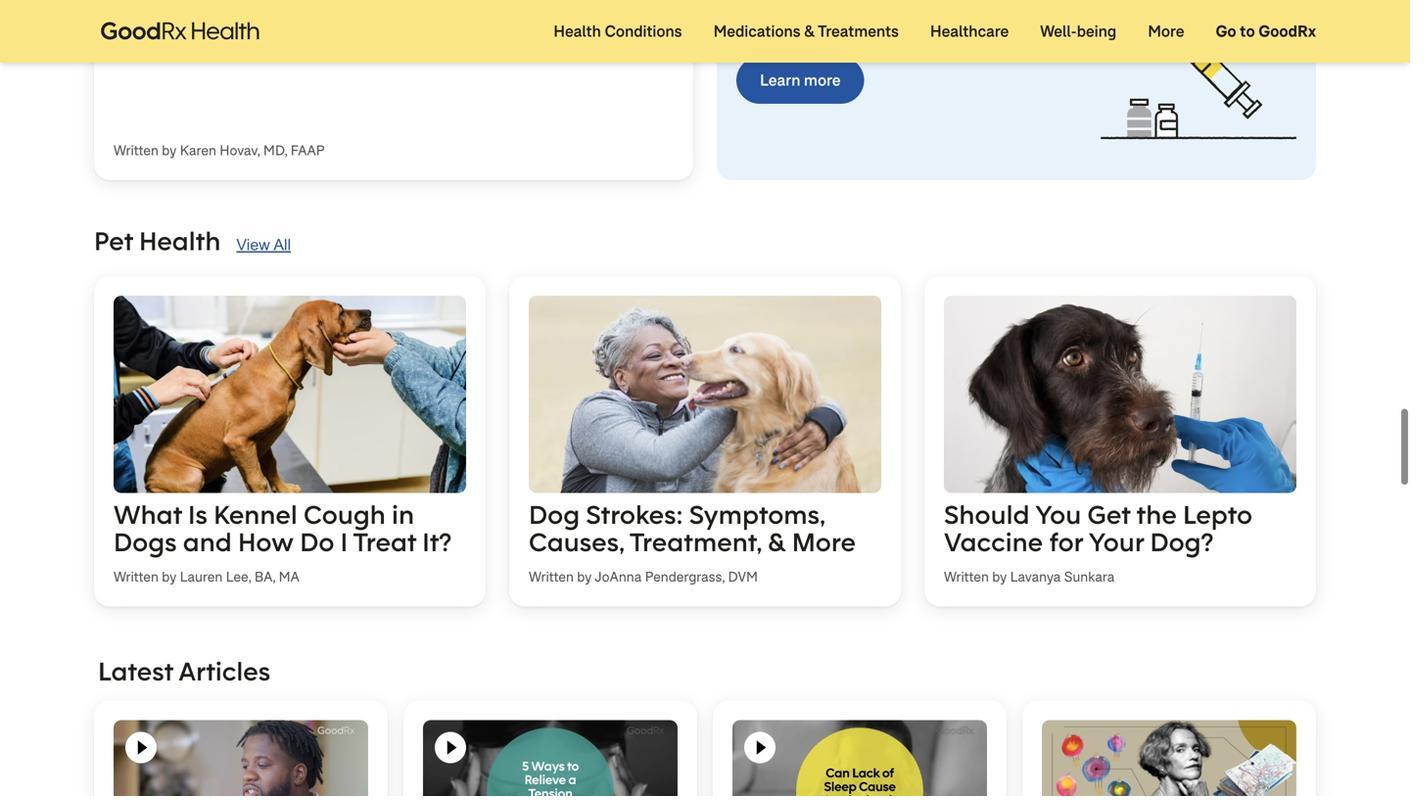 Task type: locate. For each thing, give the bounding box(es) containing it.
health down when
[[554, 21, 601, 42]]

sunkara
[[1065, 568, 1115, 586]]

faap
[[291, 141, 325, 160]]

by
[[162, 141, 177, 160], [162, 568, 177, 586], [577, 568, 592, 586], [993, 568, 1007, 586]]

by left joanna
[[577, 568, 592, 586]]

written by karen hovav, md, faap
[[114, 141, 325, 160]]

by inside should you get the lepto vaccine for your dog? written by lavanya sunkara
[[993, 568, 1007, 586]]

it?
[[423, 526, 452, 559]]

get
[[1088, 498, 1131, 531]]

view
[[236, 236, 270, 254]]

latest
[[98, 655, 173, 688]]

more
[[1148, 21, 1185, 42], [792, 526, 856, 559]]

0 vertical spatial you
[[595, 0, 648, 9]]

pet health
[[94, 224, 221, 258]]

what is kennel cough in dogs and how do i treat it? written by lauren lee, ba, ma
[[114, 498, 452, 586]]

written
[[114, 141, 159, 160], [114, 568, 159, 586], [529, 568, 574, 586], [944, 568, 989, 586]]

& down most
[[805, 21, 815, 42]]

should you get the lepto vaccine for your dog? written by lavanya sunkara
[[944, 498, 1253, 586]]

dark brown terrier dog waiting to get a shot from a vet in blue medical gloves. image
[[944, 296, 1297, 493]]

0 vertical spatial health
[[554, 21, 601, 42]]

more inside dog strokes: symptoms, causes, treatment, & more written by joanna pendergrass, dvm
[[792, 526, 856, 559]]

by down vaccine in the bottom right of the page
[[993, 568, 1007, 586]]

conditions
[[605, 21, 682, 42]]

md,
[[263, 141, 287, 160]]

have
[[114, 2, 186, 41]]

a
[[193, 2, 212, 41]]

written left karen
[[114, 141, 159, 160]]

the best (and worst) foods when you have a sore throat
[[114, 0, 648, 41]]

1 vertical spatial and
[[183, 526, 232, 559]]

1 horizontal spatial you
[[1036, 498, 1082, 531]]

cough
[[304, 498, 386, 531]]

video play button image
[[125, 732, 157, 764]]

and up the healthcare
[[913, 0, 939, 16]]

the
[[771, 0, 794, 16], [1137, 498, 1177, 531]]

0 horizontal spatial health
[[139, 224, 221, 258]]

written down dogs
[[114, 568, 159, 586]]

0 horizontal spatial video play button image
[[435, 732, 466, 764]]

treat
[[353, 526, 416, 559]]

written inside should you get the lepto vaccine for your dog? written by lavanya sunkara
[[944, 568, 989, 586]]

find
[[737, 0, 767, 16]]

you
[[595, 0, 648, 9], [1036, 498, 1082, 531]]

1 horizontal spatial video play button image
[[745, 732, 776, 764]]

symptoms,
[[689, 498, 825, 531]]

and inside "what is kennel cough in dogs and how do i treat it? written by lauren lee, ba, ma"
[[183, 526, 232, 559]]

video play button image
[[435, 732, 466, 764], [745, 732, 776, 764]]

& right "treatment,"
[[768, 526, 786, 559]]

health right pet
[[139, 224, 221, 258]]

1 horizontal spatial health
[[554, 21, 601, 42]]

1 vertical spatial more
[[792, 526, 856, 559]]

vaccine
[[944, 526, 1043, 559]]

being
[[1077, 21, 1117, 42]]

0 vertical spatial &
[[805, 21, 815, 42]]

and inside find the most affordable and convenient options near you
[[913, 0, 939, 16]]

articles
[[179, 655, 271, 688]]

options
[[1024, 0, 1077, 16]]

0 horizontal spatial and
[[183, 526, 232, 559]]

you up health conditions
[[595, 0, 648, 9]]

dialog
[[0, 0, 1411, 797]]

0 vertical spatial and
[[913, 0, 939, 16]]

well-
[[1041, 21, 1077, 42]]

and
[[913, 0, 939, 16], [183, 526, 232, 559]]

1 vertical spatial you
[[1036, 498, 1082, 531]]

older woman smiling and hugging her golden retriever. image
[[529, 296, 882, 493]]

learn more
[[760, 70, 841, 90]]

the
[[114, 0, 166, 9]]

by left karen
[[162, 141, 177, 160]]

2 video play button image from the left
[[745, 732, 776, 764]]

written down causes,
[[529, 568, 574, 586]]

0 horizontal spatial you
[[595, 0, 648, 9]]

most
[[798, 0, 833, 16]]

you left get
[[1036, 498, 1082, 531]]

0 horizontal spatial &
[[768, 526, 786, 559]]

1 vertical spatial health
[[139, 224, 221, 258]]

health inside dropdown button
[[554, 21, 601, 42]]

1 horizontal spatial &
[[805, 21, 815, 42]]

dogs
[[114, 526, 177, 559]]

&
[[805, 21, 815, 42], [768, 526, 786, 559]]

pendergrass,
[[645, 568, 725, 586]]

the right get
[[1137, 498, 1177, 531]]

1 horizontal spatial more
[[1148, 21, 1185, 42]]

by left 'lauren'
[[162, 568, 177, 586]]

(and
[[240, 0, 306, 9]]

latest articles
[[98, 655, 271, 688]]

learn
[[760, 70, 801, 90]]

dvm
[[728, 568, 758, 586]]

0 horizontal spatial more
[[792, 526, 856, 559]]

0 horizontal spatial the
[[771, 0, 794, 16]]

1 vertical spatial &
[[768, 526, 786, 559]]

more
[[804, 70, 841, 90]]

1 horizontal spatial and
[[913, 0, 939, 16]]

by inside "what is kennel cough in dogs and how do i treat it? written by lauren lee, ba, ma"
[[162, 568, 177, 586]]

0 vertical spatial the
[[771, 0, 794, 16]]

ba,
[[255, 568, 276, 586]]

go to goodrx
[[1216, 21, 1317, 42]]

the up you
[[771, 0, 794, 16]]

view all link
[[236, 233, 291, 257]]

written down vaccine in the bottom right of the page
[[944, 568, 989, 586]]

1 horizontal spatial the
[[1137, 498, 1177, 531]]

1 vertical spatial the
[[1137, 498, 1177, 531]]

0 vertical spatial more
[[1148, 21, 1185, 42]]

health
[[554, 21, 601, 42], [139, 224, 221, 258]]

all
[[274, 236, 291, 254]]

view all
[[236, 236, 291, 254]]

and up 'lauren'
[[183, 526, 232, 559]]

well-being button
[[1025, 0, 1133, 63]]

joanna
[[595, 568, 642, 586]]

when
[[505, 0, 589, 9]]

dog?
[[1151, 526, 1214, 559]]

health conditions
[[554, 21, 682, 42]]

go to goodrx link
[[1201, 0, 1332, 63]]



Task type: vqa. For each thing, say whether or not it's contained in the screenshot.
$ in $ 10.28
no



Task type: describe. For each thing, give the bounding box(es) containing it.
a rhodesian ridgeback puppy with a yellow collar at the vet getting his shots. image
[[114, 296, 466, 493]]

1 video play button image from the left
[[435, 732, 466, 764]]

karen
[[180, 141, 216, 160]]

dog
[[529, 498, 580, 531]]

what
[[114, 498, 182, 531]]

medications & treatments
[[714, 21, 899, 42]]

more inside "popup button"
[[1148, 21, 1185, 42]]

throat
[[289, 2, 383, 41]]

medications
[[714, 21, 801, 42]]

lepto
[[1184, 498, 1253, 531]]

causes,
[[529, 526, 624, 559]]

you inside should you get the lepto vaccine for your dog? written by lavanya sunkara
[[1036, 498, 1082, 531]]

learn more link
[[737, 57, 865, 104]]

your
[[1089, 526, 1145, 559]]

strokes:
[[586, 498, 683, 531]]

more button
[[1133, 0, 1201, 63]]

how
[[238, 526, 294, 559]]

to
[[1240, 21, 1256, 42]]

lee,
[[226, 568, 251, 586]]

affordable
[[837, 0, 909, 16]]

lauren
[[180, 568, 223, 586]]

written inside "what is kennel cough in dogs and how do i treat it? written by lauren lee, ba, ma"
[[114, 568, 159, 586]]

is
[[188, 498, 208, 531]]

go
[[1216, 21, 1237, 42]]

hovav,
[[220, 141, 260, 160]]

& inside 'dropdown button'
[[805, 21, 815, 42]]

best
[[173, 0, 233, 9]]

by inside dog strokes: symptoms, causes, treatment, & more written by joanna pendergrass, dvm
[[577, 568, 592, 586]]

should
[[944, 498, 1030, 531]]

i
[[341, 526, 348, 559]]

& inside dog strokes: symptoms, causes, treatment, & more written by joanna pendergrass, dvm
[[768, 526, 786, 559]]

treatment,
[[630, 526, 762, 559]]

healthcare button
[[915, 0, 1025, 63]]

convenient
[[943, 0, 1020, 16]]

dog strokes: symptoms, causes, treatment, & more written by joanna pendergrass, dvm
[[529, 498, 856, 586]]

foods
[[413, 0, 498, 9]]

the inside should you get the lepto vaccine for your dog? written by lavanya sunkara
[[1137, 498, 1177, 531]]

the inside find the most affordable and convenient options near you
[[771, 0, 794, 16]]

medications & treatments button
[[698, 0, 915, 63]]

near
[[737, 19, 768, 40]]

goodrx
[[1259, 21, 1317, 42]]

goodrx health image
[[90, 11, 270, 52]]

find the most affordable and convenient options near you
[[737, 0, 1077, 40]]

sore
[[219, 2, 283, 41]]

well-being
[[1041, 21, 1117, 42]]

in
[[392, 498, 414, 531]]

do
[[300, 526, 334, 559]]

you
[[772, 19, 797, 40]]

written inside dog strokes: symptoms, causes, treatment, & more written by joanna pendergrass, dvm
[[529, 568, 574, 586]]

health conditions button
[[538, 0, 698, 63]]

pex: patient stories feel alzheimers option 2 image
[[1042, 721, 1297, 797]]

for
[[1050, 526, 1084, 559]]

kennel
[[214, 498, 298, 531]]

healthcare
[[931, 21, 1009, 42]]

greg self care.jpg image
[[114, 721, 368, 797]]

worst)
[[313, 0, 406, 9]]

lavanya
[[1011, 568, 1061, 586]]

pet
[[94, 224, 133, 258]]

you inside the best (and worst) foods when you have a sore throat
[[595, 0, 648, 9]]

treatments
[[818, 21, 899, 42]]

ma
[[279, 568, 300, 586]]



